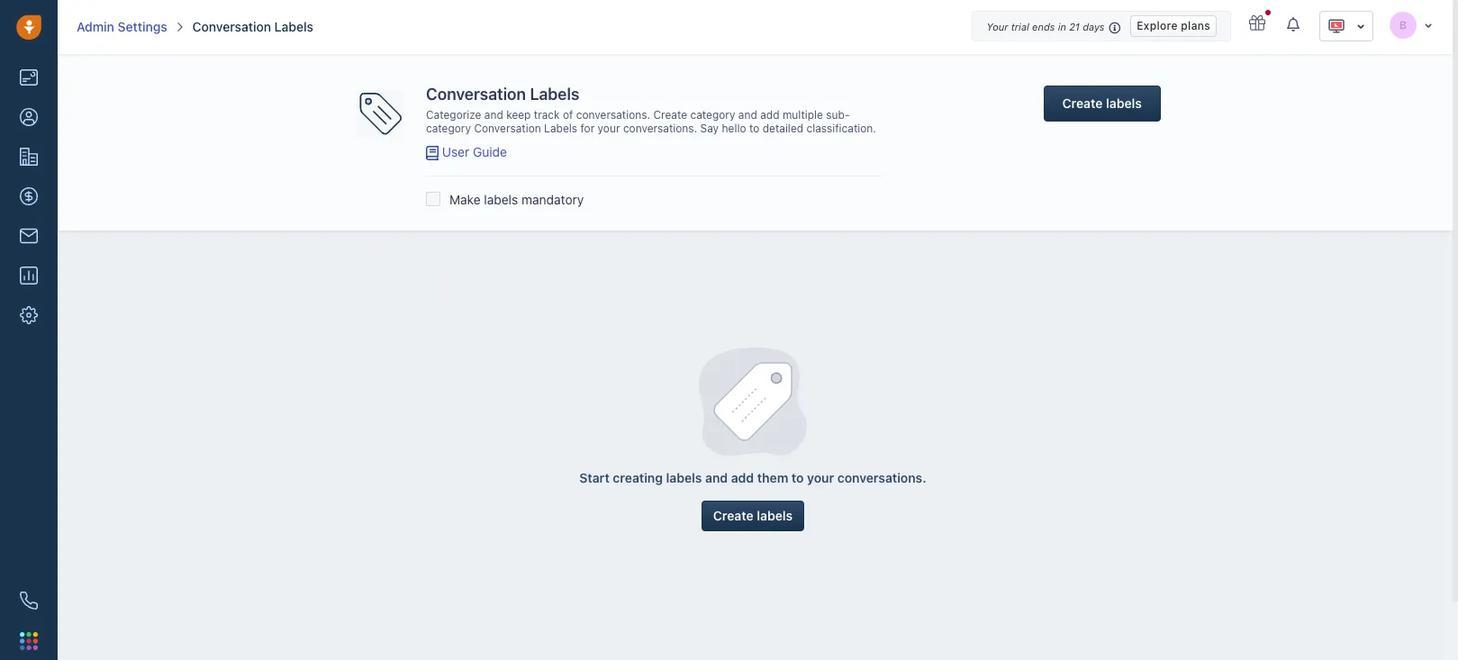 Task type: vqa. For each thing, say whether or not it's contained in the screenshot.
Guide on the top of page
yes



Task type: locate. For each thing, give the bounding box(es) containing it.
0 horizontal spatial create
[[654, 108, 687, 121]]

create labels down ic_info_icon
[[1063, 95, 1142, 111]]

2 horizontal spatial and
[[739, 108, 757, 121]]

create inside create labels link
[[713, 508, 754, 523]]

hello
[[722, 122, 746, 135]]

guide
[[473, 144, 507, 159]]

labels right 'creating'
[[666, 470, 702, 486]]

conversation up categorize
[[426, 85, 526, 104]]

2 ic_arrow_down image from the left
[[1357, 20, 1366, 33]]

add
[[761, 108, 780, 121], [731, 470, 754, 486]]

create labels button down start creating labels and add them to your conversations.
[[702, 501, 805, 532]]

1 horizontal spatial create labels button
[[1044, 86, 1161, 122]]

category
[[690, 108, 736, 121], [426, 122, 471, 135]]

your
[[598, 122, 620, 135], [807, 470, 834, 486]]

0 vertical spatial create labels button
[[1044, 86, 1161, 122]]

and up create labels link
[[705, 470, 728, 486]]

freshworks switcher image
[[20, 632, 38, 650]]

labels
[[1106, 95, 1142, 111], [484, 192, 518, 207], [666, 470, 702, 486], [757, 508, 793, 523]]

create labels button down ic_info_icon
[[1044, 86, 1161, 122]]

ends
[[1032, 21, 1055, 32]]

to right hello
[[750, 122, 760, 135]]

classification.
[[807, 122, 877, 135]]

conversation down keep
[[474, 122, 541, 135]]

create labels button
[[1044, 86, 1161, 122], [702, 501, 805, 532]]

and up hello
[[739, 108, 757, 121]]

labels right make
[[484, 192, 518, 207]]

create for left the create labels "button"
[[713, 508, 754, 523]]

1 horizontal spatial and
[[705, 470, 728, 486]]

ic_arrow_down image
[[1424, 19, 1433, 30], [1357, 20, 1366, 33]]

create labels
[[1063, 95, 1142, 111], [713, 508, 793, 523]]

labels
[[274, 19, 314, 34], [530, 85, 580, 104], [544, 122, 578, 135]]

category up say
[[690, 108, 736, 121]]

21
[[1069, 21, 1080, 32]]

phone image
[[20, 592, 38, 610]]

0 horizontal spatial and
[[485, 108, 503, 121]]

1 vertical spatial conversations.
[[623, 122, 697, 135]]

1 vertical spatial create labels
[[713, 508, 793, 523]]

and left keep
[[485, 108, 503, 121]]

add up detailed
[[761, 108, 780, 121]]

1 vertical spatial conversation
[[426, 85, 526, 104]]

Make labels mandatory checkbox
[[426, 191, 441, 205]]

add left them at the right bottom of the page
[[731, 470, 754, 486]]

0 horizontal spatial your
[[598, 122, 620, 135]]

0 vertical spatial add
[[761, 108, 780, 121]]

admin settings
[[77, 19, 167, 34]]

0 vertical spatial to
[[750, 122, 760, 135]]

conversations.
[[576, 108, 651, 121], [623, 122, 697, 135], [838, 470, 927, 486]]

add inside the conversation labels categorize and keep track of conversations. create category and add multiple sub- category conversation labels for your conversations. say hello to detailed classification.
[[761, 108, 780, 121]]

sub-
[[826, 108, 850, 121]]

1 horizontal spatial create
[[713, 508, 754, 523]]

0 horizontal spatial to
[[750, 122, 760, 135]]

to
[[750, 122, 760, 135], [792, 470, 804, 486]]

your right them at the right bottom of the page
[[807, 470, 834, 486]]

to right them at the right bottom of the page
[[792, 470, 804, 486]]

image to indicate that zero results were found image
[[699, 348, 807, 456]]

0 horizontal spatial ic_arrow_down image
[[1357, 20, 1366, 33]]

your right 'for'
[[598, 122, 620, 135]]

0 horizontal spatial add
[[731, 470, 754, 486]]

1 vertical spatial labels
[[530, 85, 580, 104]]

1 ic_arrow_down image from the left
[[1424, 19, 1433, 30]]

1 vertical spatial to
[[792, 470, 804, 486]]

create labels link
[[702, 501, 805, 532]]

create
[[1063, 95, 1103, 111], [654, 108, 687, 121], [713, 508, 754, 523]]

1 horizontal spatial add
[[761, 108, 780, 121]]

1 horizontal spatial to
[[792, 470, 804, 486]]

0 vertical spatial conversation
[[193, 19, 271, 34]]

user guide
[[442, 144, 507, 159]]

0 vertical spatial your
[[598, 122, 620, 135]]

0 vertical spatial labels
[[274, 19, 314, 34]]

category down categorize
[[426, 122, 471, 135]]

and
[[485, 108, 503, 121], [739, 108, 757, 121], [705, 470, 728, 486]]

your inside the conversation labels categorize and keep track of conversations. create category and add multiple sub- category conversation labels for your conversations. say hello to detailed classification.
[[598, 122, 620, 135]]

labels down ic_info_icon
[[1106, 95, 1142, 111]]

conversation right settings on the top of the page
[[193, 19, 271, 34]]

1 vertical spatial your
[[807, 470, 834, 486]]

1 vertical spatial category
[[426, 122, 471, 135]]

0 vertical spatial category
[[690, 108, 736, 121]]

in
[[1058, 21, 1067, 32]]

labels for conversation labels categorize and keep track of conversations. create category and add multiple sub- category conversation labels for your conversations. say hello to detailed classification.
[[530, 85, 580, 104]]

1 vertical spatial create labels button
[[702, 501, 805, 532]]

conversation
[[193, 19, 271, 34], [426, 85, 526, 104], [474, 122, 541, 135]]

detailed
[[763, 122, 804, 135]]

create labels down start creating labels and add them to your conversations.
[[713, 508, 793, 523]]

1 horizontal spatial create labels
[[1063, 95, 1142, 111]]

1 vertical spatial add
[[731, 470, 754, 486]]

2 horizontal spatial create
[[1063, 95, 1103, 111]]

1 horizontal spatial ic_arrow_down image
[[1424, 19, 1433, 30]]

mandatory
[[522, 192, 584, 207]]



Task type: describe. For each thing, give the bounding box(es) containing it.
of
[[563, 108, 573, 121]]

user guide link
[[442, 144, 507, 159]]

trial
[[1011, 21, 1030, 32]]

explore plans button
[[1131, 15, 1217, 37]]

admin settings link
[[77, 18, 167, 36]]

categorize
[[426, 108, 481, 121]]

say
[[701, 122, 719, 135]]

start
[[580, 470, 610, 486]]

phone element
[[11, 583, 47, 619]]

create inside the conversation labels categorize and keep track of conversations. create category and add multiple sub- category conversation labels for your conversations. say hello to detailed classification.
[[654, 108, 687, 121]]

conversation labels categorize and keep track of conversations. create category and add multiple sub- category conversation labels for your conversations. say hello to detailed classification.
[[426, 85, 877, 135]]

1 horizontal spatial category
[[690, 108, 736, 121]]

for
[[581, 122, 595, 135]]

labels down them at the right bottom of the page
[[757, 508, 793, 523]]

0 horizontal spatial category
[[426, 122, 471, 135]]

creating
[[613, 470, 663, 486]]

explore
[[1137, 19, 1178, 32]]

explore plans
[[1137, 19, 1211, 32]]

conversation labels
[[193, 19, 314, 34]]

start creating labels and add them to your conversations.
[[580, 470, 927, 486]]

and for labels
[[485, 108, 503, 121]]

user
[[442, 144, 470, 159]]

admin
[[77, 19, 114, 34]]

keep
[[506, 108, 531, 121]]

your
[[987, 21, 1009, 32]]

multiple
[[783, 108, 823, 121]]

0 horizontal spatial create labels button
[[702, 501, 805, 532]]

your trial ends in 21 days
[[987, 21, 1105, 32]]

0 vertical spatial create labels
[[1063, 95, 1142, 111]]

1 horizontal spatial your
[[807, 470, 834, 486]]

track
[[534, 108, 560, 121]]

make
[[450, 192, 481, 207]]

create for the topmost the create labels "button"
[[1063, 95, 1103, 111]]

plans
[[1181, 19, 1211, 32]]

bell regular image
[[1287, 16, 1302, 32]]

ic_info_icon image
[[1109, 20, 1122, 35]]

conversation for conversation labels
[[193, 19, 271, 34]]

days
[[1083, 21, 1105, 32]]

them
[[757, 470, 789, 486]]

conversation for conversation labels categorize and keep track of conversations. create category and add multiple sub- category conversation labels for your conversations. say hello to detailed classification.
[[426, 85, 526, 104]]

labels for conversation labels
[[274, 19, 314, 34]]

2 vertical spatial conversations.
[[838, 470, 927, 486]]

and for creating
[[705, 470, 728, 486]]

to inside the conversation labels categorize and keep track of conversations. create category and add multiple sub- category conversation labels for your conversations. say hello to detailed classification.
[[750, 122, 760, 135]]

settings
[[118, 19, 167, 34]]

2 vertical spatial conversation
[[474, 122, 541, 135]]

missing translation "unavailable" for locale "en-us" image
[[1328, 17, 1346, 35]]

0 horizontal spatial create labels
[[713, 508, 793, 523]]

make labels mandatory
[[450, 192, 584, 207]]

0 vertical spatial conversations.
[[576, 108, 651, 121]]

2 vertical spatial labels
[[544, 122, 578, 135]]



